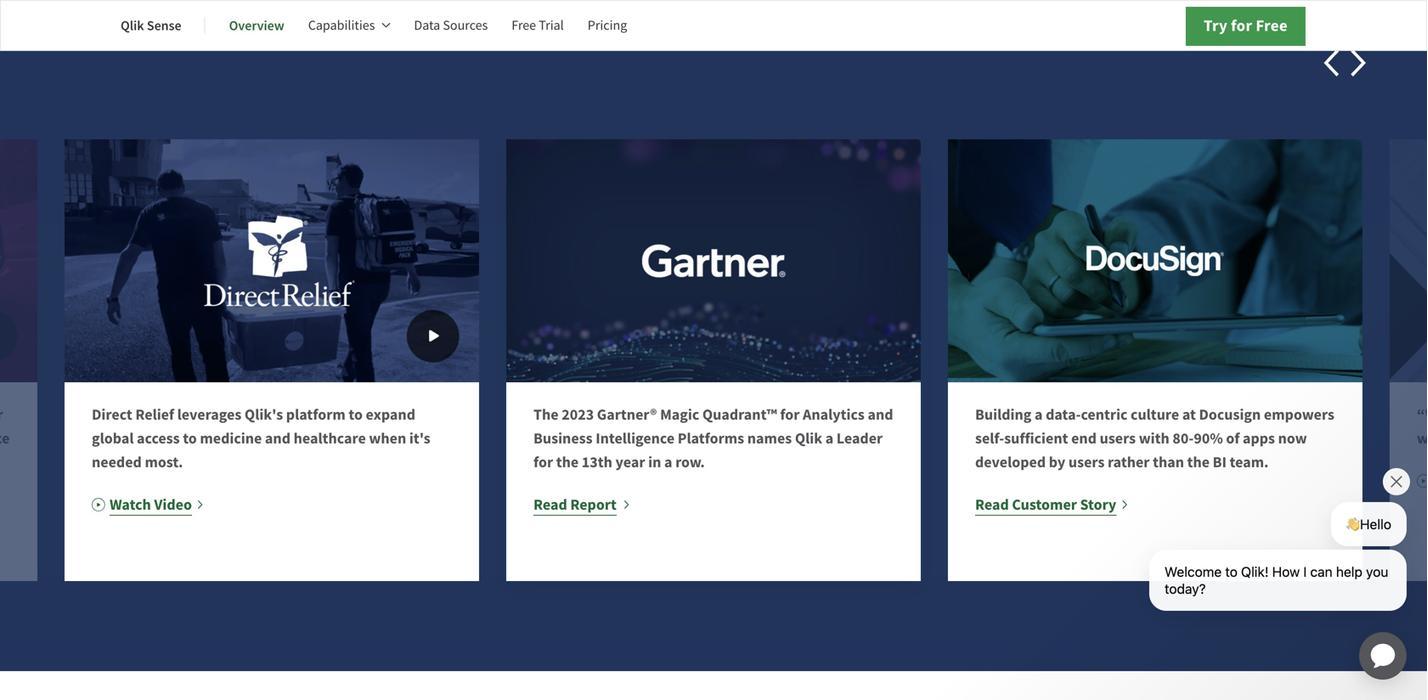 Task type: vqa. For each thing, say whether or not it's contained in the screenshot.
Magic
yes



Task type: locate. For each thing, give the bounding box(es) containing it.
0 vertical spatial to
[[349, 405, 363, 425]]

1 vertical spatial a
[[826, 428, 834, 449]]

1 horizontal spatial qlik
[[795, 428, 823, 449]]

relief
[[135, 405, 174, 425]]

and
[[868, 405, 894, 425], [265, 428, 291, 449]]

and up leader
[[868, 405, 894, 425]]

when
[[369, 428, 406, 449]]

the inside the 2023 gartner® magic quadrant™ for analytics and business intelligence platforms names qlik a leader for the 13th year in a row.
[[556, 452, 579, 473]]

pricing
[[588, 17, 628, 34]]

docusign
[[1200, 405, 1262, 425]]

0 vertical spatial and
[[868, 405, 894, 425]]

gartner logo image
[[498, 134, 930, 387]]

0 horizontal spatial and
[[265, 428, 291, 449]]

to left expand
[[349, 405, 363, 425]]

0 vertical spatial a
[[1035, 405, 1043, 425]]

1 vertical spatial to
[[183, 428, 197, 449]]

empowers
[[1265, 405, 1335, 425]]

read down developed
[[976, 495, 1010, 515]]

platforms
[[678, 428, 745, 449]]

0 horizontal spatial the
[[556, 452, 579, 473]]

to
[[349, 405, 363, 425], [183, 428, 197, 449]]

developed
[[976, 452, 1046, 473]]

for right try
[[1232, 15, 1253, 37]]

direct relief leverages qlik's platform to expand global access to medicine and healthcare when it's needed most.
[[92, 405, 431, 473]]

magic
[[660, 405, 700, 425]]

free right try
[[1256, 15, 1288, 37]]

read for read report
[[534, 495, 568, 515]]

1 horizontal spatial the
[[1188, 452, 1210, 473]]

building a data-centric culture at docusign empowers self-sufficient end users with 80-90% of apps now developed by users rather than the bi team.
[[976, 405, 1335, 473]]

qlik down the analytics
[[795, 428, 823, 449]]

1 horizontal spatial and
[[868, 405, 894, 425]]

of
[[1227, 428, 1240, 449]]

read
[[534, 495, 568, 515], [976, 495, 1010, 515]]

culture
[[1131, 405, 1180, 425]]

medicine
[[200, 428, 262, 449]]

free trial
[[512, 17, 564, 34]]

a right in
[[665, 452, 673, 473]]

menu bar containing qlik sense
[[121, 5, 651, 46]]

read left report
[[534, 495, 568, 515]]

1 horizontal spatial for
[[781, 405, 800, 425]]

1 read from the left
[[534, 495, 568, 515]]

qlik sense link
[[121, 5, 182, 46]]

qlik's
[[245, 405, 283, 425]]

for down business
[[534, 452, 553, 473]]

customer
[[1013, 495, 1078, 515]]

global
[[92, 428, 134, 449]]

free
[[1256, 15, 1288, 37], [512, 17, 536, 34]]

1 horizontal spatial read
[[976, 495, 1010, 515]]

rather
[[1108, 452, 1150, 473]]

application
[[1339, 612, 1428, 700]]

overview link
[[229, 5, 285, 46]]

healthcare
[[294, 428, 366, 449]]

2 read from the left
[[976, 495, 1010, 515]]

and inside the 2023 gartner® magic quadrant™ for analytics and business intelligence platforms names qlik a leader for the 13th year in a row.
[[868, 405, 894, 425]]

previous slide element
[[1319, 49, 1346, 76]]

next slide image
[[1346, 49, 1373, 76]]

2 the from the left
[[1188, 452, 1210, 473]]

qlik
[[121, 17, 144, 34], [795, 428, 823, 449]]

a up sufficient
[[1035, 405, 1043, 425]]

1 the from the left
[[556, 452, 579, 473]]

the
[[556, 452, 579, 473], [1188, 452, 1210, 473]]

needed
[[92, 452, 142, 473]]

a down the analytics
[[826, 428, 834, 449]]

with
[[1140, 428, 1170, 449]]

1 horizontal spatial free
[[1256, 15, 1288, 37]]

0 horizontal spatial a
[[665, 452, 673, 473]]

and down 'qlik's' on the left bottom of page
[[265, 428, 291, 449]]

qlik left sense on the left top
[[121, 17, 144, 34]]

0 horizontal spatial for
[[534, 452, 553, 473]]

1 vertical spatial qlik
[[795, 428, 823, 449]]

a
[[1035, 405, 1043, 425], [826, 428, 834, 449], [665, 452, 673, 473]]

users down the end
[[1069, 452, 1105, 473]]

2 horizontal spatial a
[[1035, 405, 1043, 425]]

the left bi
[[1188, 452, 1210, 473]]

users
[[1100, 428, 1136, 449], [1069, 452, 1105, 473]]

menu bar
[[121, 5, 651, 46]]

pricing link
[[588, 5, 628, 46]]

2 vertical spatial a
[[665, 452, 673, 473]]

to down the leverages on the bottom
[[183, 428, 197, 449]]

0 vertical spatial qlik
[[121, 17, 144, 34]]

1 vertical spatial for
[[781, 405, 800, 425]]

the down business
[[556, 452, 579, 473]]

2 horizontal spatial for
[[1232, 15, 1253, 37]]

bi
[[1213, 452, 1227, 473]]

for
[[1232, 15, 1253, 37], [781, 405, 800, 425], [534, 452, 553, 473]]

1 horizontal spatial a
[[826, 428, 834, 449]]

for up names
[[781, 405, 800, 425]]

1 vertical spatial and
[[265, 428, 291, 449]]

0 horizontal spatial to
[[183, 428, 197, 449]]

1 horizontal spatial to
[[349, 405, 363, 425]]

overview
[[229, 17, 285, 34]]

the 2023 gartner® magic quadrant™ for analytics and business intelligence platforms names qlik a leader for the 13th year in a row.
[[534, 405, 894, 473]]

centric
[[1082, 405, 1128, 425]]

users up rather
[[1100, 428, 1136, 449]]

free trial link
[[512, 5, 564, 46]]

try
[[1204, 15, 1228, 37]]

0 horizontal spatial read
[[534, 495, 568, 515]]

video
[[154, 495, 192, 515]]

free left trial
[[512, 17, 536, 34]]



Task type: describe. For each thing, give the bounding box(es) containing it.
the inside building a data-centric culture at docusign empowers self-sufficient end users with 80-90% of apps now developed by users rather than the bi team.
[[1188, 452, 1210, 473]]

0 horizontal spatial qlik
[[121, 17, 144, 34]]

it's
[[410, 428, 431, 449]]

the
[[534, 405, 559, 425]]

qlik inside the 2023 gartner® magic quadrant™ for analytics and business intelligence platforms names qlik a leader for the 13th year in a row.
[[795, 428, 823, 449]]

0 horizontal spatial free
[[512, 17, 536, 34]]

data
[[414, 17, 440, 34]]

sufficient
[[1005, 428, 1069, 449]]

by
[[1049, 452, 1066, 473]]

most.
[[145, 452, 183, 473]]

than
[[1153, 452, 1185, 473]]

data sources link
[[414, 5, 488, 46]]

business
[[534, 428, 593, 449]]

data sources
[[414, 17, 488, 34]]

2023
[[562, 405, 594, 425]]

"w link
[[1390, 139, 1428, 581]]

expand
[[366, 405, 416, 425]]

try for free
[[1204, 15, 1288, 37]]

report
[[571, 495, 617, 515]]

quadrant™
[[703, 405, 777, 425]]

in
[[649, 452, 662, 473]]

honda logo image
[[0, 139, 37, 382]]

end
[[1072, 428, 1097, 449]]

leverages
[[177, 405, 242, 425]]

row.
[[676, 452, 705, 473]]

direct
[[92, 405, 132, 425]]

watch
[[110, 495, 151, 515]]

now
[[1279, 428, 1308, 449]]

2 vertical spatial for
[[534, 452, 553, 473]]

trial
[[539, 17, 564, 34]]

at
[[1183, 405, 1197, 425]]

and inside direct relief leverages qlik's platform to expand global access to medicine and healthcare when it's needed most.
[[265, 428, 291, 449]]

previous slide image
[[1319, 49, 1346, 76]]

80-
[[1173, 428, 1194, 449]]

sense
[[147, 17, 182, 34]]

story
[[1081, 495, 1117, 515]]

analytics
[[803, 405, 865, 425]]

a inside building a data-centric culture at docusign empowers self-sufficient end users with 80-90% of apps now developed by users rather than the bi team.
[[1035, 405, 1043, 425]]

access
[[137, 428, 180, 449]]

capabilities link
[[308, 5, 390, 46]]

"w
[[1418, 405, 1428, 449]]

capabilities
[[308, 17, 375, 34]]

90%
[[1194, 428, 1224, 449]]

next slide element
[[1346, 49, 1373, 76]]

apps
[[1243, 428, 1276, 449]]

read for read customer story
[[976, 495, 1010, 515]]

try for free link
[[1187, 7, 1306, 46]]

0 vertical spatial for
[[1232, 15, 1253, 37]]

gartner®
[[597, 405, 657, 425]]

read report
[[534, 495, 617, 515]]

sources
[[443, 17, 488, 34]]

leader
[[837, 428, 883, 449]]

read customer story
[[976, 495, 1117, 515]]

watch video
[[110, 495, 192, 515]]

intelligence
[[596, 428, 675, 449]]

building
[[976, 405, 1032, 425]]

lloyd's logo image
[[1390, 139, 1428, 382]]

direct relief logo image
[[65, 139, 479, 382]]

platform
[[286, 405, 346, 425]]

qlik sense
[[121, 17, 182, 34]]

0 vertical spatial users
[[1100, 428, 1136, 449]]

self-
[[976, 428, 1005, 449]]

data-
[[1046, 405, 1082, 425]]

13th
[[582, 452, 613, 473]]

team.
[[1230, 452, 1269, 473]]

1 vertical spatial users
[[1069, 452, 1105, 473]]

year
[[616, 452, 646, 473]]

docusign logo image
[[949, 139, 1363, 382]]

names
[[748, 428, 792, 449]]



